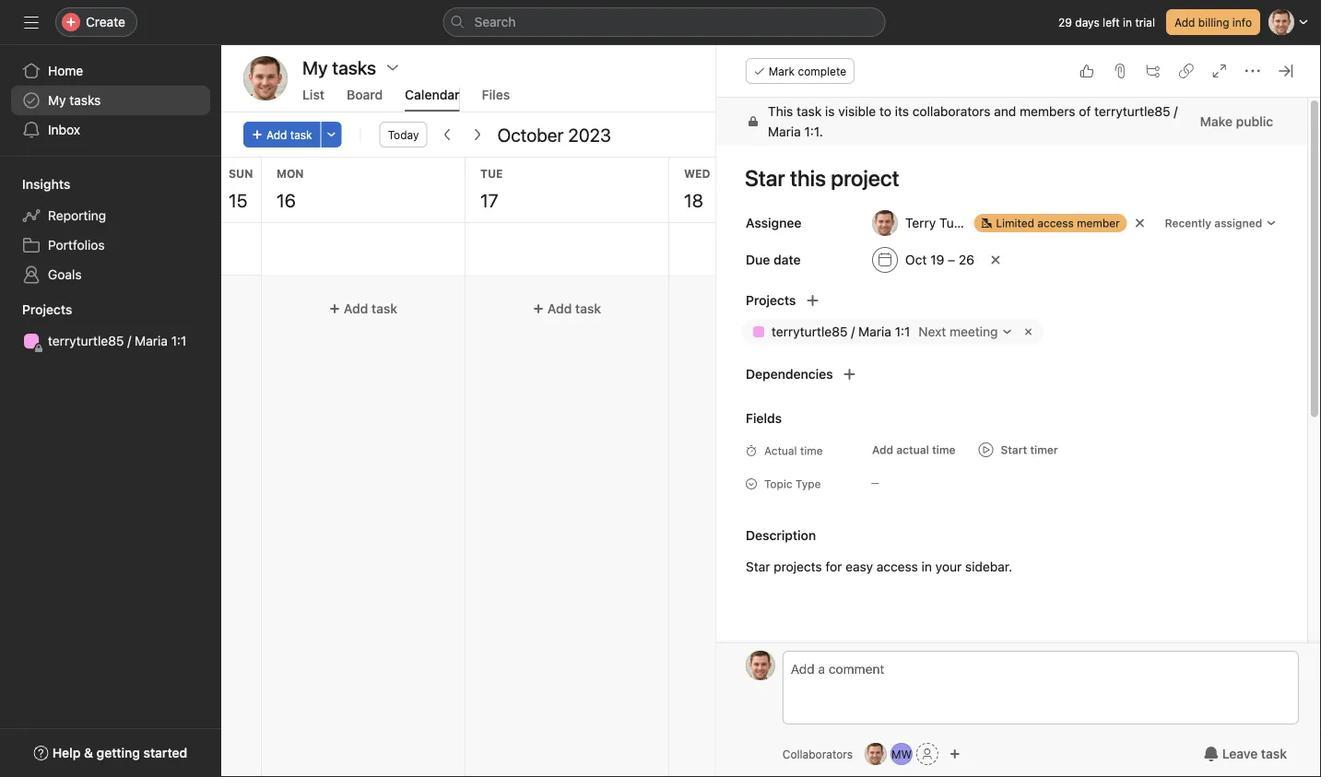 Task type: vqa. For each thing, say whether or not it's contained in the screenshot.
Teams element
no



Task type: describe. For each thing, give the bounding box(es) containing it.
1 horizontal spatial tt button
[[746, 651, 776, 681]]

next
[[919, 324, 947, 339]]

search button
[[443, 7, 886, 37]]

start
[[1001, 444, 1028, 457]]

this task is visible to its collaborators and members of terryturtle85 / maria 1:1.
[[768, 104, 1178, 139]]

home link
[[11, 56, 210, 86]]

topic
[[765, 478, 793, 491]]

start timer
[[1001, 444, 1059, 457]]

tt for "tt" button to the middle
[[754, 660, 768, 672]]

add dependencies image
[[843, 367, 857, 382]]

15
[[229, 189, 248, 211]]

time inside dropdown button
[[933, 444, 956, 457]]

collaborators
[[783, 748, 853, 761]]

actual
[[897, 444, 929, 457]]

global element
[[0, 45, 221, 156]]

this
[[768, 104, 793, 119]]

tt for "tt" button to the top
[[257, 70, 275, 87]]

due date
[[746, 252, 801, 267]]

easy
[[846, 559, 873, 575]]

projects button inside projects element
[[0, 301, 72, 319]]

more actions image
[[326, 129, 337, 140]]

days
[[1076, 16, 1100, 29]]

reporting
[[48, 208, 106, 223]]

task inside "button"
[[1262, 747, 1288, 762]]

recently
[[1165, 217, 1212, 230]]

projects
[[774, 559, 822, 575]]

main content inside 'star this project' dialog
[[717, 98, 1308, 778]]

add inside button
[[1175, 16, 1196, 29]]

your
[[936, 559, 962, 575]]

star for star this project
[[889, 241, 911, 254]]

recently assigned
[[1165, 217, 1263, 230]]

add or remove collaborators image
[[950, 749, 961, 760]]

2 horizontal spatial maria
[[859, 324, 892, 339]]

0 vertical spatial tt button
[[244, 56, 288, 101]]

remove assignee image
[[1135, 218, 1146, 229]]

members
[[1020, 104, 1076, 119]]

visible
[[839, 104, 876, 119]]

copy task link image
[[1180, 64, 1195, 78]]

17
[[481, 189, 499, 211]]

description
[[746, 528, 816, 543]]

actual
[[765, 445, 797, 458]]

sidebar.
[[966, 559, 1013, 575]]

october
[[498, 124, 564, 145]]

search
[[475, 14, 516, 30]]

next meeting button
[[914, 322, 1018, 342]]

getting
[[97, 746, 140, 761]]

attachments: add a file to this task, star this project image
[[1113, 64, 1128, 78]]

insights
[[22, 177, 70, 192]]

tt for rightmost "tt" button
[[869, 748, 883, 761]]

create
[[86, 14, 125, 30]]

files link
[[482, 87, 510, 112]]

terry turtle
[[906, 215, 974, 231]]

insights button
[[0, 175, 70, 194]]

16
[[277, 189, 296, 211]]

1 vertical spatial access
[[877, 559, 918, 575]]

more actions for this task image
[[1246, 64, 1261, 78]]

star this project dialog
[[717, 45, 1322, 778]]

projects inside 'star this project' dialog
[[746, 293, 796, 308]]

add actual time button
[[864, 437, 964, 463]]

info
[[1233, 16, 1253, 29]]

my tasks link
[[11, 86, 210, 115]]

2 horizontal spatial tt button
[[865, 743, 887, 766]]

to
[[880, 104, 892, 119]]

Task Name text field
[[733, 157, 1286, 199]]

star for star projects for easy access in your sidebar.
[[746, 559, 771, 575]]

limited access member
[[996, 217, 1120, 230]]

type
[[796, 478, 821, 491]]

dependencies
[[746, 367, 833, 382]]

inbox link
[[11, 115, 210, 145]]

projects button inside 'star this project' dialog
[[717, 288, 796, 314]]

19 for 19
[[888, 189, 908, 211]]

thu 19
[[888, 167, 913, 211]]

maria inside this task is visible to its collaborators and members of terryturtle85 / maria 1:1.
[[768, 124, 801, 139]]

clear due date image
[[990, 255, 1002, 266]]

projects element
[[0, 293, 221, 360]]

home
[[48, 63, 83, 78]]

files
[[482, 87, 510, 102]]

portfolios
[[48, 238, 105, 253]]

and
[[994, 104, 1017, 119]]

search list box
[[443, 7, 886, 37]]

started
[[144, 746, 188, 761]]

19 for – 26
[[931, 252, 945, 267]]

insights element
[[0, 168, 221, 293]]

wed 18
[[684, 167, 711, 211]]

1 horizontal spatial access
[[1038, 217, 1074, 230]]

hide sidebar image
[[24, 15, 39, 30]]

terry
[[906, 215, 936, 231]]

/ inside this task is visible to its collaborators and members of terryturtle85 / maria 1:1.
[[1174, 104, 1178, 119]]

for
[[826, 559, 842, 575]]

portfolios link
[[11, 231, 210, 260]]

add inside dropdown button
[[872, 444, 894, 457]]

1 horizontal spatial in
[[1124, 16, 1133, 29]]

make public button
[[1189, 105, 1286, 138]]

task inside this task is visible to its collaborators and members of terryturtle85 / maria 1:1.
[[797, 104, 822, 119]]

in inside 'star this project' dialog
[[922, 559, 932, 575]]

maria inside projects element
[[135, 333, 168, 349]]

today button
[[380, 122, 427, 148]]

next week image
[[470, 127, 485, 142]]

turtle
[[940, 215, 974, 231]]

complete
[[798, 65, 847, 77]]

my
[[48, 93, 66, 108]]

26
[[959, 252, 975, 267]]

remove image
[[1021, 325, 1036, 339]]

terry turtle button
[[864, 207, 974, 240]]

mark complete button
[[746, 58, 855, 84]]

topic type
[[765, 478, 821, 491]]

mon 16
[[277, 167, 304, 211]]



Task type: locate. For each thing, give the bounding box(es) containing it.
leave
[[1223, 747, 1258, 762]]

make public
[[1201, 114, 1274, 129]]

1 horizontal spatial /
[[851, 324, 855, 339]]

calendar
[[405, 87, 460, 102]]

terryturtle85 / maria 1:1 down goals link
[[48, 333, 187, 349]]

help & getting started
[[52, 746, 188, 761]]

1 vertical spatial in
[[922, 559, 932, 575]]

terryturtle85 down goals
[[48, 333, 124, 349]]

0 horizontal spatial 1:1
[[171, 333, 187, 349]]

terryturtle85 / maria 1:1
[[772, 324, 911, 339], [48, 333, 187, 349]]

star projects for easy access in your sidebar.
[[746, 559, 1013, 575]]

projects
[[746, 293, 796, 308], [22, 302, 72, 317]]

actual time
[[765, 445, 823, 458]]

mon
[[277, 167, 304, 180]]

public
[[1237, 114, 1274, 129]]

leave task button
[[1192, 738, 1300, 771]]

/ down goals link
[[128, 333, 131, 349]]

time right the actual
[[933, 444, 956, 457]]

19 down thu
[[888, 189, 908, 211]]

projects down goals
[[22, 302, 72, 317]]

add to projects image
[[805, 293, 820, 308]]

member
[[1077, 217, 1120, 230]]

terryturtle85 / maria 1:1 inside 'star this project' dialog
[[772, 324, 911, 339]]

1 horizontal spatial terryturtle85
[[772, 324, 848, 339]]

sat
[[1289, 167, 1311, 180]]

timer
[[1031, 444, 1059, 457]]

terryturtle85 / maria 1:1 link
[[11, 327, 210, 356]]

add task
[[267, 128, 312, 141], [344, 301, 398, 316], [548, 301, 602, 316], [752, 301, 805, 316]]

19 inside thu 19
[[888, 189, 908, 211]]

/ inside projects element
[[128, 333, 131, 349]]

add billing info button
[[1167, 9, 1261, 35]]

0 horizontal spatial terryturtle85
[[48, 333, 124, 349]]

&
[[84, 746, 93, 761]]

1 vertical spatial star
[[746, 559, 771, 575]]

—
[[872, 478, 880, 488]]

create button
[[55, 7, 137, 37]]

0 horizontal spatial 19
[[888, 189, 908, 211]]

close details image
[[1279, 64, 1294, 78]]

0 horizontal spatial projects button
[[0, 301, 72, 319]]

recently assigned button
[[1157, 210, 1286, 236]]

star this project
[[889, 241, 973, 254]]

/ up add dependencies icon on the right top
[[851, 324, 855, 339]]

mark
[[769, 65, 795, 77]]

trial
[[1136, 16, 1156, 29]]

add subtask image
[[1147, 64, 1161, 78]]

terryturtle85 down add to projects image
[[772, 324, 848, 339]]

0 horizontal spatial in
[[922, 559, 932, 575]]

0 horizontal spatial terryturtle85 / maria 1:1
[[48, 333, 187, 349]]

1 horizontal spatial projects button
[[717, 288, 796, 314]]

limited
[[996, 217, 1035, 230]]

19 inside 'star this project' dialog
[[931, 252, 945, 267]]

18
[[684, 189, 704, 211]]

0 vertical spatial access
[[1038, 217, 1074, 230]]

2 horizontal spatial tt
[[869, 748, 883, 761]]

meeting
[[950, 324, 998, 339]]

0 horizontal spatial maria
[[135, 333, 168, 349]]

board
[[347, 87, 383, 102]]

2 vertical spatial tt button
[[865, 743, 887, 766]]

1 horizontal spatial 1:1
[[895, 324, 911, 339]]

/ left make
[[1174, 104, 1178, 119]]

main content
[[717, 98, 1308, 778]]

of
[[1079, 104, 1091, 119]]

goals
[[48, 267, 82, 282]]

1 vertical spatial tt button
[[746, 651, 776, 681]]

terryturtle85
[[1095, 104, 1171, 119], [772, 324, 848, 339], [48, 333, 124, 349]]

october 2023
[[498, 124, 612, 145]]

2 horizontal spatial terryturtle85
[[1095, 104, 1171, 119]]

calendar link
[[405, 87, 460, 112]]

1 horizontal spatial terryturtle85 / maria 1:1
[[772, 324, 911, 339]]

thu
[[888, 167, 913, 180]]

0 horizontal spatial /
[[128, 333, 131, 349]]

projects button
[[717, 288, 796, 314], [0, 301, 72, 319]]

fields button
[[717, 406, 782, 432]]

1:1 inside 'star this project' dialog
[[895, 324, 911, 339]]

make
[[1201, 114, 1233, 129]]

0 horizontal spatial tt button
[[244, 56, 288, 101]]

1 horizontal spatial time
[[933, 444, 956, 457]]

left
[[1103, 16, 1120, 29]]

projects button down goals
[[0, 301, 72, 319]]

19
[[888, 189, 908, 211], [931, 252, 945, 267]]

terryturtle85 inside projects element
[[48, 333, 124, 349]]

billing
[[1199, 16, 1230, 29]]

0 likes. click to like this task image
[[1080, 64, 1095, 78]]

2 vertical spatial tt
[[869, 748, 883, 761]]

1 vertical spatial 19
[[931, 252, 945, 267]]

goals link
[[11, 260, 210, 290]]

0 horizontal spatial time
[[800, 445, 823, 458]]

29
[[1059, 16, 1073, 29]]

full screen image
[[1213, 64, 1228, 78]]

0 vertical spatial in
[[1124, 16, 1133, 29]]

tasks
[[69, 93, 101, 108]]

2 horizontal spatial /
[[1174, 104, 1178, 119]]

0 vertical spatial 19
[[888, 189, 908, 211]]

in right left
[[1124, 16, 1133, 29]]

access right "limited"
[[1038, 217, 1074, 230]]

star down description
[[746, 559, 771, 575]]

maria left next
[[859, 324, 892, 339]]

0 horizontal spatial access
[[877, 559, 918, 575]]

terryturtle85 down attachments: add a file to this task, star this project image
[[1095, 104, 1171, 119]]

time right actual
[[800, 445, 823, 458]]

tt button
[[244, 56, 288, 101], [746, 651, 776, 681], [865, 743, 887, 766]]

29 days left in trial
[[1059, 16, 1156, 29]]

mw
[[892, 748, 912, 761]]

today
[[388, 128, 419, 141]]

in
[[1124, 16, 1133, 29], [922, 559, 932, 575]]

list link
[[303, 87, 325, 112]]

mark complete
[[769, 65, 847, 77]]

star left "this"
[[889, 241, 911, 254]]

oct
[[906, 252, 927, 267]]

access right easy on the bottom of the page
[[877, 559, 918, 575]]

0 horizontal spatial projects
[[22, 302, 72, 317]]

tue
[[481, 167, 503, 180]]

oct 19 – 26
[[906, 252, 975, 267]]

leave task
[[1223, 747, 1288, 762]]

1 horizontal spatial maria
[[768, 124, 801, 139]]

star
[[889, 241, 911, 254], [746, 559, 771, 575]]

maria
[[768, 124, 801, 139], [859, 324, 892, 339], [135, 333, 168, 349]]

add task button
[[244, 122, 321, 148], [269, 292, 458, 326], [473, 292, 661, 326], [677, 292, 865, 326]]

this
[[914, 241, 933, 254]]

board link
[[347, 87, 383, 112]]

19 left –
[[931, 252, 945, 267]]

terryturtle85 / maria 1:1 down add to projects image
[[772, 324, 911, 339]]

reporting link
[[11, 201, 210, 231]]

projects button down due date
[[717, 288, 796, 314]]

/
[[1174, 104, 1178, 119], [851, 324, 855, 339], [128, 333, 131, 349]]

star inside 'star this project' dialog
[[746, 559, 771, 575]]

–
[[948, 252, 956, 267]]

0 horizontal spatial tt
[[257, 70, 275, 87]]

tt
[[257, 70, 275, 87], [754, 660, 768, 672], [869, 748, 883, 761]]

0 horizontal spatial star
[[746, 559, 771, 575]]

1 vertical spatial tt
[[754, 660, 768, 672]]

terryturtle85 / maria 1:1 inside projects element
[[48, 333, 187, 349]]

1 horizontal spatial projects
[[746, 293, 796, 308]]

1:1 inside projects element
[[171, 333, 187, 349]]

maria down goals link
[[135, 333, 168, 349]]

projects down due date
[[746, 293, 796, 308]]

my tasks
[[303, 56, 376, 78]]

0 vertical spatial tt
[[257, 70, 275, 87]]

maria down this on the top of the page
[[768, 124, 801, 139]]

tue 17
[[481, 167, 503, 211]]

terryturtle85 inside this task is visible to its collaborators and members of terryturtle85 / maria 1:1.
[[1095, 104, 1171, 119]]

in left the your on the bottom of page
[[922, 559, 932, 575]]

previous week image
[[440, 127, 455, 142]]

1:1.
[[805, 124, 823, 139]]

1 horizontal spatial 19
[[931, 252, 945, 267]]

add actual time
[[872, 444, 956, 457]]

collaborators
[[913, 104, 991, 119]]

1 horizontal spatial tt
[[754, 660, 768, 672]]

0 vertical spatial star
[[889, 241, 911, 254]]

my tasks
[[48, 93, 101, 108]]

1 horizontal spatial star
[[889, 241, 911, 254]]

main content containing this task is visible to its collaborators and members of terryturtle85 / maria 1:1.
[[717, 98, 1308, 778]]

show options image
[[386, 60, 400, 75]]

fields
[[746, 411, 782, 426]]



